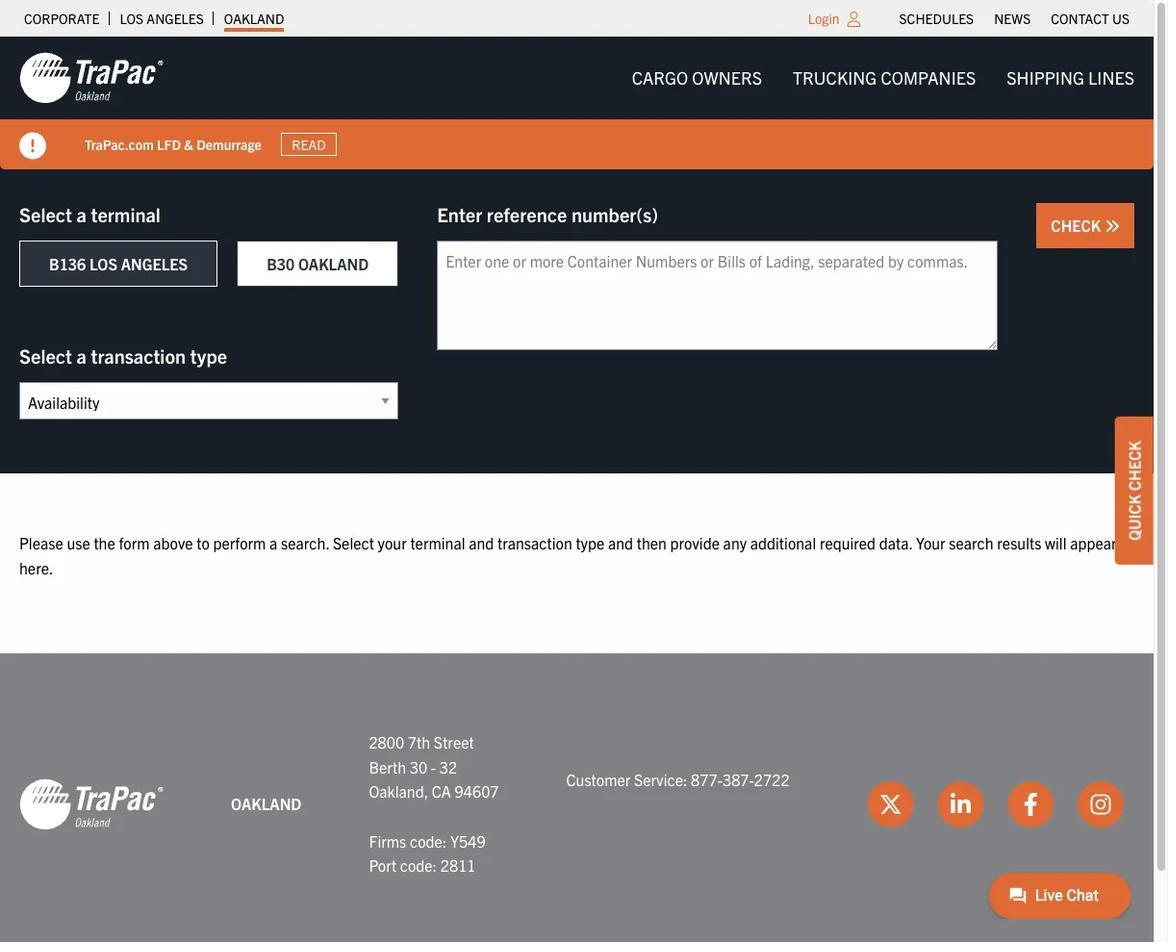 Task type: vqa. For each thing, say whether or not it's contained in the screenshot.
Check button at the top right
yes



Task type: locate. For each thing, give the bounding box(es) containing it.
port
[[369, 856, 397, 875]]

1 vertical spatial solid image
[[1105, 219, 1121, 234]]

1 vertical spatial oakland
[[298, 254, 369, 273]]

type
[[190, 344, 227, 368], [576, 533, 605, 553]]

0 vertical spatial a
[[77, 202, 87, 226]]

menu bar
[[890, 5, 1140, 32], [617, 59, 1150, 97]]

1 horizontal spatial transaction
[[498, 533, 573, 553]]

1 vertical spatial transaction
[[498, 533, 573, 553]]

shipping lines link
[[992, 59, 1150, 97]]

1 horizontal spatial terminal
[[410, 533, 465, 553]]

menu bar containing cargo owners
[[617, 59, 1150, 97]]

transaction inside please use the form above to perform a search. select your terminal and transaction type and then provide any additional required data. your search results will appear here. quick check
[[498, 533, 573, 553]]

b136 los angeles
[[49, 254, 188, 273]]

owners
[[692, 66, 762, 89]]

the
[[94, 533, 115, 553]]

provide
[[671, 533, 720, 553]]

1 horizontal spatial check
[[1125, 441, 1145, 491]]

0 horizontal spatial check
[[1052, 216, 1105, 235]]

1 vertical spatial select
[[19, 344, 72, 368]]

1 vertical spatial check
[[1125, 441, 1145, 491]]

reference
[[487, 202, 567, 226]]

menu bar up shipping
[[890, 5, 1140, 32]]

0 vertical spatial angeles
[[147, 10, 204, 27]]

contact us
[[1052, 10, 1130, 27]]

oakland
[[224, 10, 284, 27], [298, 254, 369, 273], [231, 794, 302, 814]]

angeles down select a terminal
[[121, 254, 188, 273]]

cargo owners link
[[617, 59, 778, 97]]

solid image
[[19, 133, 46, 160], [1105, 219, 1121, 234]]

and left the then
[[608, 533, 634, 553]]

0 horizontal spatial transaction
[[91, 344, 186, 368]]

corporate
[[24, 10, 100, 27]]

berth
[[369, 757, 406, 777]]

1 vertical spatial a
[[77, 344, 87, 368]]

b136
[[49, 254, 86, 273]]

data.
[[880, 533, 913, 553]]

menu bar down light image
[[617, 59, 1150, 97]]

1 horizontal spatial los
[[120, 10, 144, 27]]

footer
[[0, 654, 1154, 942]]

2800 7th street berth 30 - 32 oakland, ca 94607
[[369, 733, 499, 801]]

0 horizontal spatial solid image
[[19, 133, 46, 160]]

type inside please use the form above to perform a search. select your terminal and transaction type and then provide any additional required data. your search results will appear here. quick check
[[576, 533, 605, 553]]

a for transaction
[[77, 344, 87, 368]]

above
[[153, 533, 193, 553]]

additional
[[751, 533, 817, 553]]

0 horizontal spatial and
[[469, 533, 494, 553]]

7th
[[408, 733, 430, 752]]

select for select a terminal
[[19, 202, 72, 226]]

terminal
[[91, 202, 161, 226], [410, 533, 465, 553]]

terminal up "b136 los angeles"
[[91, 202, 161, 226]]

0 vertical spatial transaction
[[91, 344, 186, 368]]

1 vertical spatial oakland image
[[19, 778, 164, 832]]

required
[[820, 533, 876, 553]]

0 vertical spatial oakland image
[[19, 51, 164, 105]]

1 vertical spatial type
[[576, 533, 605, 553]]

select for select a transaction type
[[19, 344, 72, 368]]

los angeles
[[120, 10, 204, 27]]

0 vertical spatial terminal
[[91, 202, 161, 226]]

cargo
[[632, 66, 689, 89]]

select inside please use the form above to perform a search. select your terminal and transaction type and then provide any additional required data. your search results will appear here. quick check
[[333, 533, 374, 553]]

read
[[292, 136, 326, 153]]

1 vertical spatial menu bar
[[617, 59, 1150, 97]]

shipping
[[1007, 66, 1085, 89]]

1 oakland image from the top
[[19, 51, 164, 105]]

1 vertical spatial code:
[[400, 856, 437, 875]]

menu bar containing schedules
[[890, 5, 1140, 32]]

customer
[[567, 770, 631, 789]]

shipping lines
[[1007, 66, 1135, 89]]

check
[[1052, 216, 1105, 235], [1125, 441, 1145, 491]]

angeles left oakland link
[[147, 10, 204, 27]]

schedules link
[[900, 5, 974, 32]]

1 horizontal spatial solid image
[[1105, 219, 1121, 234]]

2722
[[755, 770, 790, 789]]

0 vertical spatial los
[[120, 10, 144, 27]]

code: up the 2811
[[410, 831, 447, 851]]

0 vertical spatial select
[[19, 202, 72, 226]]

search.
[[281, 533, 329, 553]]

terminal right your at the bottom of the page
[[410, 533, 465, 553]]

1 and from the left
[[469, 533, 494, 553]]

a
[[77, 202, 87, 226], [77, 344, 87, 368], [270, 533, 278, 553]]

2 oakland image from the top
[[19, 778, 164, 832]]

quick
[[1125, 494, 1145, 540]]

a left search.
[[270, 533, 278, 553]]

2 vertical spatial a
[[270, 533, 278, 553]]

0 vertical spatial menu bar
[[890, 5, 1140, 32]]

terminal inside please use the form above to perform a search. select your terminal and transaction type and then provide any additional required data. your search results will appear here. quick check
[[410, 533, 465, 553]]

then
[[637, 533, 667, 553]]

please
[[19, 533, 63, 553]]

2 and from the left
[[608, 533, 634, 553]]

a up b136
[[77, 202, 87, 226]]

to
[[197, 533, 210, 553]]

select a transaction type
[[19, 344, 227, 368]]

use
[[67, 533, 90, 553]]

94607
[[455, 782, 499, 801]]

transaction
[[91, 344, 186, 368], [498, 533, 573, 553]]

a down b136
[[77, 344, 87, 368]]

trapac.com
[[85, 135, 154, 153]]

number(s)
[[572, 202, 659, 226]]

1 horizontal spatial type
[[576, 533, 605, 553]]

los right "corporate"
[[120, 10, 144, 27]]

2 vertical spatial oakland
[[231, 794, 302, 814]]

select left your at the bottom of the page
[[333, 533, 374, 553]]

firms code:  y549 port code:  2811
[[369, 831, 486, 875]]

read link
[[281, 133, 337, 156]]

firms
[[369, 831, 407, 851]]

code: right port
[[400, 856, 437, 875]]

0 vertical spatial check
[[1052, 216, 1105, 235]]

select down b136
[[19, 344, 72, 368]]

&
[[184, 135, 193, 153]]

appear
[[1071, 533, 1117, 553]]

select a terminal
[[19, 202, 161, 226]]

1 vertical spatial terminal
[[410, 533, 465, 553]]

0 horizontal spatial type
[[190, 344, 227, 368]]

and right your at the bottom of the page
[[469, 533, 494, 553]]

ca
[[432, 782, 451, 801]]

2 vertical spatial select
[[333, 533, 374, 553]]

schedules
[[900, 10, 974, 27]]

select up b136
[[19, 202, 72, 226]]

los
[[120, 10, 144, 27], [89, 254, 117, 273]]

form
[[119, 533, 150, 553]]

0 vertical spatial code:
[[410, 831, 447, 851]]

angeles
[[147, 10, 204, 27], [121, 254, 188, 273]]

select
[[19, 202, 72, 226], [19, 344, 72, 368], [333, 533, 374, 553]]

32
[[440, 757, 457, 777]]

banner
[[0, 37, 1169, 169]]

los right b136
[[89, 254, 117, 273]]

and
[[469, 533, 494, 553], [608, 533, 634, 553]]

search
[[950, 533, 994, 553]]

0 horizontal spatial los
[[89, 254, 117, 273]]

trucking
[[793, 66, 877, 89]]

oakland image
[[19, 51, 164, 105], [19, 778, 164, 832]]

1 horizontal spatial and
[[608, 533, 634, 553]]

code:
[[410, 831, 447, 851], [400, 856, 437, 875]]



Task type: describe. For each thing, give the bounding box(es) containing it.
demurrage
[[197, 135, 262, 153]]

contact
[[1052, 10, 1110, 27]]

-
[[431, 757, 436, 777]]

oakland,
[[369, 782, 429, 801]]

footer containing 2800 7th street
[[0, 654, 1154, 942]]

2811
[[441, 856, 476, 875]]

check inside 'button'
[[1052, 216, 1105, 235]]

customer service: 877-387-2722
[[567, 770, 790, 789]]

news link
[[995, 5, 1031, 32]]

results
[[998, 533, 1042, 553]]

1 vertical spatial angeles
[[121, 254, 188, 273]]

check button
[[1037, 203, 1135, 248]]

your
[[378, 533, 407, 553]]

a inside please use the form above to perform a search. select your terminal and transaction type and then provide any additional required data. your search results will appear here. quick check
[[270, 533, 278, 553]]

b30
[[267, 254, 295, 273]]

cargo owners
[[632, 66, 762, 89]]

a for terminal
[[77, 202, 87, 226]]

trucking companies link
[[778, 59, 992, 97]]

30
[[410, 757, 428, 777]]

0 vertical spatial type
[[190, 344, 227, 368]]

387-
[[723, 770, 755, 789]]

news
[[995, 10, 1031, 27]]

lfd
[[157, 135, 181, 153]]

los angeles link
[[120, 5, 204, 32]]

enter
[[437, 202, 483, 226]]

trucking companies
[[793, 66, 976, 89]]

check inside please use the form above to perform a search. select your terminal and transaction type and then provide any additional required data. your search results will appear here. quick check
[[1125, 441, 1145, 491]]

0 vertical spatial solid image
[[19, 133, 46, 160]]

oakland inside footer
[[231, 794, 302, 814]]

solid image inside check 'button'
[[1105, 219, 1121, 234]]

b30 oakland
[[267, 254, 369, 273]]

877-
[[691, 770, 723, 789]]

corporate link
[[24, 5, 100, 32]]

lines
[[1089, 66, 1135, 89]]

0 horizontal spatial terminal
[[91, 202, 161, 226]]

will
[[1046, 533, 1067, 553]]

here.
[[19, 558, 53, 577]]

any
[[724, 533, 747, 553]]

contact us link
[[1052, 5, 1130, 32]]

login link
[[808, 10, 840, 27]]

0 vertical spatial oakland
[[224, 10, 284, 27]]

login
[[808, 10, 840, 27]]

quick check link
[[1116, 417, 1154, 564]]

companies
[[881, 66, 976, 89]]

enter reference number(s)
[[437, 202, 659, 226]]

y549
[[451, 831, 486, 851]]

street
[[434, 733, 474, 752]]

perform
[[213, 533, 266, 553]]

los inside los angeles link
[[120, 10, 144, 27]]

oakland link
[[224, 5, 284, 32]]

light image
[[848, 12, 861, 27]]

1 vertical spatial los
[[89, 254, 117, 273]]

banner containing cargo owners
[[0, 37, 1169, 169]]

trapac.com lfd & demurrage
[[85, 135, 262, 153]]

Enter reference number(s) text field
[[437, 241, 999, 350]]

please use the form above to perform a search. select your terminal and transaction type and then provide any additional required data. your search results will appear here. quick check
[[19, 441, 1145, 577]]

us
[[1113, 10, 1130, 27]]

2800
[[369, 733, 405, 752]]

menu bar inside banner
[[617, 59, 1150, 97]]

your
[[917, 533, 946, 553]]

service:
[[634, 770, 688, 789]]



